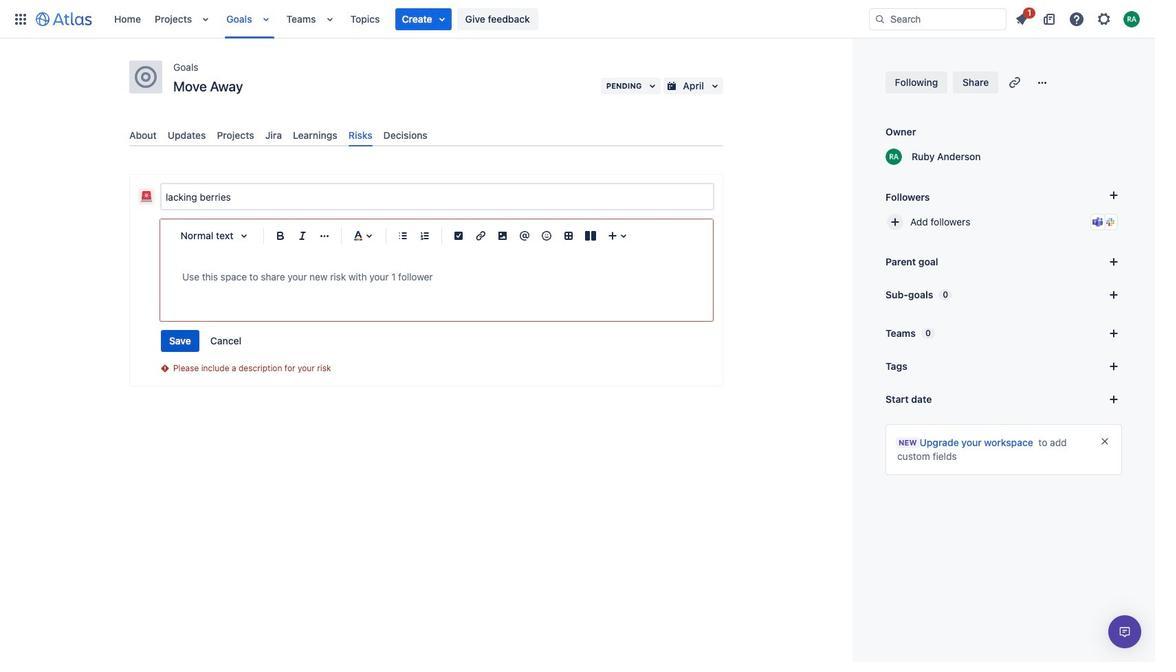 Task type: describe. For each thing, give the bounding box(es) containing it.
emoji : image
[[539, 228, 555, 244]]

more formatting image
[[316, 228, 333, 244]]

add a follower image
[[1106, 187, 1123, 204]]

notifications image
[[1014, 11, 1030, 27]]

list item inside list
[[395, 8, 452, 30]]

italic ⌘i image
[[294, 228, 311, 244]]

close banner image
[[1100, 436, 1111, 447]]

bold ⌘b image
[[272, 228, 289, 244]]

add image, video, or file image
[[495, 228, 511, 244]]

goal icon image
[[135, 66, 157, 88]]

slack logo showing nan channels are connected to this goal image
[[1105, 217, 1116, 228]]

error image
[[160, 363, 171, 374]]

link ⌘k image
[[473, 228, 489, 244]]

numbered list ⌘⇧7 image
[[417, 228, 433, 244]]

open intercom messenger image
[[1117, 624, 1134, 640]]

Search field
[[869, 8, 1007, 30]]

settings image
[[1096, 11, 1113, 27]]

What's the summary of your risk? text field
[[162, 184, 713, 209]]

search image
[[875, 13, 886, 24]]

set start date image
[[1106, 391, 1123, 408]]

add tag image
[[1106, 358, 1123, 375]]

msteams logo showing  channels are connected to this goal image
[[1093, 217, 1104, 228]]



Task type: vqa. For each thing, say whether or not it's contained in the screenshot.
Action item [] image
yes



Task type: locate. For each thing, give the bounding box(es) containing it.
table ⇧⌥t image
[[561, 228, 577, 244]]

add team image
[[1106, 325, 1123, 342]]

1 horizontal spatial list item
[[1010, 5, 1036, 30]]

top element
[[8, 0, 869, 38]]

banner
[[0, 0, 1156, 39]]

list item
[[1010, 5, 1036, 30], [395, 8, 452, 30]]

1 horizontal spatial list
[[1010, 5, 1147, 30]]

list
[[107, 0, 869, 38], [1010, 5, 1147, 30]]

action item [] image
[[451, 228, 467, 244]]

tab list
[[124, 124, 729, 147]]

Main content area, start typing to enter text. text field
[[182, 269, 691, 286]]

list formating group
[[392, 225, 436, 247]]

text formatting group
[[270, 225, 336, 247]]

account image
[[1124, 11, 1140, 27]]

mention @ image
[[517, 228, 533, 244]]

more icon image
[[1035, 74, 1051, 91]]

bullet list ⌘⇧8 image
[[395, 228, 411, 244]]

switch to... image
[[12, 11, 29, 27]]

add follower image
[[887, 214, 904, 230]]

help image
[[1069, 11, 1085, 27]]

risk icon image
[[141, 191, 152, 202]]

0 horizontal spatial list
[[107, 0, 869, 38]]

group
[[161, 330, 250, 352]]

0 horizontal spatial list item
[[395, 8, 452, 30]]

None search field
[[869, 8, 1007, 30]]

layouts image
[[583, 228, 599, 244]]



